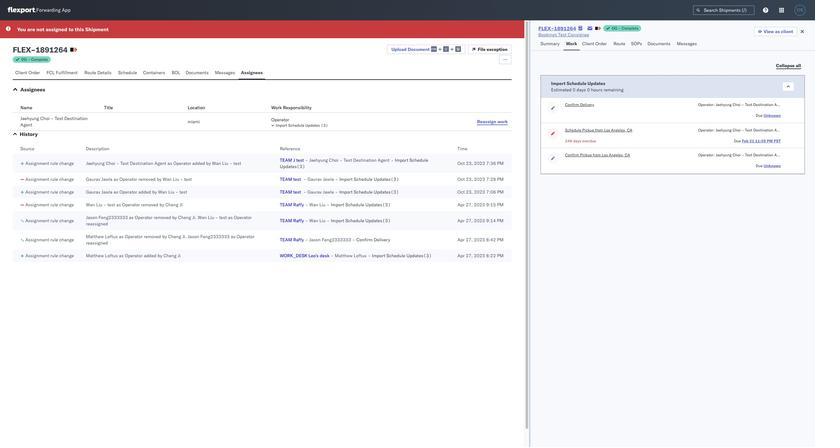 Task type: locate. For each thing, give the bounding box(es) containing it.
6 rule from the top
[[50, 237, 58, 243]]

ji. for jason
[[182, 234, 187, 240]]

2 0 from the left
[[588, 87, 590, 93]]

bol button
[[169, 67, 183, 79]]

los down schedule pickup from los angeles, ca button
[[602, 153, 609, 157]]

fulfillment
[[56, 70, 78, 76]]

0 vertical spatial due unknown
[[756, 113, 782, 118]]

27, down apr 27, 2023 8:42 pm at the right bottom of the page
[[466, 253, 473, 259]]

1 rule from the top
[[50, 161, 58, 166]]

loftus
[[105, 234, 118, 240], [105, 253, 118, 259], [354, 253, 367, 259]]

updates inside import schedule updates estimated 0 days 0 hours remaining
[[588, 80, 606, 86]]

agent inside jaehyung choi - test destination agent
[[20, 122, 32, 128]]

1 reassigned from the top
[[86, 221, 108, 227]]

reassigned
[[86, 221, 108, 227], [86, 240, 108, 246]]

0 vertical spatial ji.
[[192, 215, 197, 221]]

0 horizontal spatial updates
[[306, 123, 320, 128]]

client order button down consignee
[[580, 38, 612, 50]]

route left sops
[[614, 41, 626, 47]]

0 left hours
[[588, 87, 590, 93]]

route inside route button
[[614, 41, 626, 47]]

0 vertical spatial los
[[605, 128, 611, 133]]

3 27, from the top
[[466, 237, 473, 243]]

23, up oct 23, 2023 7:06 pm
[[466, 177, 473, 182]]

app
[[62, 7, 71, 13]]

team for jaehyung choi - test destination agent as operator added by wan liu - test
[[280, 157, 292, 163]]

documents button right bol
[[183, 67, 213, 79]]

client order for the bottom client order button
[[15, 70, 40, 76]]

due unknown up "feb 21 11:59 pm pst" button
[[756, 113, 782, 118]]

0 vertical spatial assignees
[[241, 70, 263, 76]]

updates(3) for apr 27, 2023 9:15 pm
[[366, 202, 391, 208]]

updates up hours
[[588, 80, 606, 86]]

bol
[[172, 70, 180, 76]]

0 vertical spatial confirm
[[566, 102, 580, 107]]

2 2023 from the top
[[474, 177, 486, 182]]

2 team test - gaurav jawla - import schedule updates(3) from the top
[[280, 189, 399, 195]]

4 team from the top
[[280, 202, 292, 208]]

27, for apr 27, 2023 8:42 pm
[[466, 237, 473, 243]]

change for gaurav jawla as operator removed by wan liu - test
[[59, 177, 74, 182]]

delivery up work_desk leo's desk - matthew loftus - import schedule updates(3)
[[374, 237, 391, 243]]

pickup up overdue
[[583, 128, 595, 133]]

1 2023 from the top
[[474, 161, 486, 166]]

2 assignment rule change from the top
[[25, 177, 74, 182]]

0 vertical spatial assignees button
[[239, 67, 265, 79]]

apr down oct 23, 2023 7:06 pm
[[458, 202, 465, 208]]

0 vertical spatial operator:
[[699, 102, 715, 107]]

1 horizontal spatial documents
[[648, 41, 671, 47]]

flex-1891264
[[539, 25, 577, 32]]

days right 246
[[574, 139, 582, 143]]

confirm down estimated
[[566, 102, 580, 107]]

0 horizontal spatial ji.
[[182, 234, 187, 240]]

documents right bol button
[[186, 70, 209, 76]]

2 unknown button from the top
[[764, 163, 782, 168]]

2 vertical spatial oct
[[458, 189, 465, 195]]

3 team from the top
[[280, 189, 292, 195]]

0 horizontal spatial assignees button
[[20, 86, 45, 93]]

dg - complete up route button
[[612, 26, 639, 31]]

assignment rule change for jason feng2333333 as operator removed by cheng ji. wan liu - test as operator reassigned
[[25, 218, 74, 224]]

overdue
[[583, 139, 597, 143]]

order
[[596, 41, 607, 47], [28, 70, 40, 76]]

order left route button
[[596, 41, 607, 47]]

unknown button
[[764, 113, 782, 118], [764, 163, 782, 168]]

pm right 9:15 on the top right of page
[[497, 202, 504, 208]]

0 vertical spatial unknown button
[[764, 113, 782, 118]]

client down consignee
[[583, 41, 595, 47]]

0 vertical spatial team raffy - wan liu - import schedule updates(3)
[[280, 202, 391, 208]]

pm left pst
[[768, 139, 774, 143]]

2 23, from the top
[[466, 177, 473, 182]]

0 vertical spatial work
[[567, 41, 578, 47]]

client order left the fcl
[[15, 70, 40, 76]]

jason inside matthew loftus as operator removed by cheng ji. jason feng2333333 as operator reassigned
[[188, 234, 199, 240]]

operator: jaehyung choi - test destination agent
[[699, 102, 785, 107], [699, 128, 785, 133], [699, 153, 785, 157]]

removed down jason feng2333333 as operator removed by cheng ji. wan liu - test as operator reassigned
[[144, 234, 161, 240]]

rule
[[50, 161, 58, 166], [50, 177, 58, 182], [50, 189, 58, 195], [50, 202, 58, 208], [50, 218, 58, 224], [50, 237, 58, 243], [50, 253, 58, 259]]

assignment rule change
[[25, 161, 74, 166], [25, 177, 74, 182], [25, 189, 74, 195], [25, 202, 74, 208], [25, 218, 74, 224], [25, 237, 74, 243], [25, 253, 74, 259]]

gaurav jawla as operator added by wan liu - test
[[86, 189, 187, 195]]

ji. inside jason feng2333333 as operator removed by cheng ji. wan liu - test as operator reassigned
[[192, 215, 197, 221]]

1 horizontal spatial order
[[596, 41, 607, 47]]

by inside matthew loftus as operator removed by cheng ji. jason feng2333333 as operator reassigned
[[162, 234, 167, 240]]

assignment for matthew loftus as operator removed by cheng ji. jason feng2333333 as operator reassigned
[[25, 237, 49, 243]]

change for matthew loftus as operator added by cheng ji
[[59, 253, 74, 259]]

1 horizontal spatial ji.
[[192, 215, 197, 221]]

apr for apr 27, 2023 9:14 pm
[[458, 218, 465, 224]]

by
[[206, 161, 211, 166], [157, 177, 162, 182], [152, 189, 157, 195], [160, 202, 164, 208], [172, 215, 177, 221], [162, 234, 167, 240], [158, 253, 162, 259]]

route inside route details button
[[84, 70, 96, 76]]

client
[[782, 29, 794, 34]]

5 assignment from the top
[[25, 218, 49, 224]]

schedule inside import schedule updates(3)
[[410, 157, 429, 163]]

1891264 up bookings test consignee
[[555, 25, 577, 32]]

3 23, from the top
[[466, 189, 473, 195]]

updates left (3)
[[306, 123, 320, 128]]

23, up apr 27, 2023 9:15 pm
[[466, 189, 473, 195]]

cheng inside jason feng2333333 as operator removed by cheng ji. wan liu - test as operator reassigned
[[178, 215, 191, 221]]

updates inside button
[[306, 123, 320, 128]]

client order button
[[580, 38, 612, 50], [13, 67, 44, 79]]

1 vertical spatial 1891264
[[36, 45, 68, 54]]

1 unknown from the top
[[764, 113, 782, 118]]

pm right the 8:42
[[497, 237, 504, 243]]

updates for (3)
[[306, 123, 320, 128]]

oct up oct 23, 2023 7:06 pm
[[458, 177, 465, 182]]

pm right 8:22
[[497, 253, 504, 259]]

6 assignment rule change from the top
[[25, 237, 74, 243]]

messages button
[[675, 38, 701, 50], [213, 67, 239, 79]]

removed inside jason feng2333333 as operator removed by cheng ji. wan liu - test as operator reassigned
[[154, 215, 171, 221]]

4 change from the top
[[59, 202, 74, 208]]

dg - complete down flex - 1891264 on the left
[[21, 57, 48, 62]]

1 horizontal spatial work
[[567, 41, 578, 47]]

assignment rule change for matthew loftus as operator removed by cheng ji. jason feng2333333 as operator reassigned
[[25, 237, 74, 243]]

unknown down pst
[[764, 163, 782, 168]]

3 operator: jaehyung choi - test destination agent from the top
[[699, 153, 785, 157]]

team test - gaurav jawla - import schedule updates(3)
[[280, 177, 399, 182], [280, 189, 399, 195]]

0 vertical spatial client order
[[583, 41, 607, 47]]

1891264 down assigned
[[36, 45, 68, 54]]

removed up matthew loftus as operator removed by cheng ji. jason feng2333333 as operator reassigned
[[154, 215, 171, 221]]

complete
[[622, 26, 639, 31], [31, 57, 48, 62]]

3 operator: from the top
[[699, 153, 715, 157]]

2 team from the top
[[280, 177, 292, 182]]

team raffy - wan liu - import schedule updates(3) for apr 27, 2023 9:15 pm
[[280, 202, 391, 208]]

3 change from the top
[[59, 189, 74, 195]]

by inside jason feng2333333 as operator removed by cheng ji. wan liu - test as operator reassigned
[[172, 215, 177, 221]]

added for cheng
[[144, 253, 157, 259]]

6 change from the top
[[59, 237, 74, 243]]

2023 left 9:14
[[474, 218, 485, 224]]

shipment
[[85, 26, 109, 33]]

view
[[764, 29, 775, 34]]

oct 23, 2023 7:28 pm
[[458, 177, 504, 182]]

from up overdue
[[596, 128, 604, 133]]

summary
[[541, 41, 560, 47]]

pm right the 7:06 in the right of the page
[[498, 189, 504, 195]]

route button
[[612, 38, 629, 50]]

dg - complete
[[612, 26, 639, 31], [21, 57, 48, 62]]

1 horizontal spatial delivery
[[581, 102, 595, 107]]

3 assignment rule change from the top
[[25, 189, 74, 195]]

destination inside jaehyung choi - test destination agent
[[64, 116, 88, 121]]

4 rule from the top
[[50, 202, 58, 208]]

schedule pickup from los angeles, ca
[[566, 128, 633, 133]]

5 change from the top
[[59, 218, 74, 224]]

1 vertical spatial dg
[[21, 57, 27, 62]]

2 assignment from the top
[[25, 177, 49, 182]]

order left the fcl
[[28, 70, 40, 76]]

2 due unknown from the top
[[756, 163, 782, 168]]

dg up route button
[[612, 26, 618, 31]]

1 horizontal spatial 1891264
[[555, 25, 577, 32]]

1 operator: from the top
[[699, 102, 715, 107]]

4 2023 from the top
[[474, 202, 485, 208]]

0 vertical spatial reassigned
[[86, 221, 108, 227]]

fcl
[[47, 70, 55, 76]]

work_desk
[[280, 253, 308, 259]]

due unknown down "feb 21 11:59 pm pst" button
[[756, 163, 782, 168]]

1 vertical spatial complete
[[31, 57, 48, 62]]

2023 left the 8:42
[[474, 237, 485, 243]]

1 vertical spatial messages
[[215, 70, 235, 76]]

apr 27, 2023 8:22 pm
[[458, 253, 504, 259]]

cheng down jason feng2333333 as operator removed by cheng ji. wan liu - test as operator reassigned
[[168, 234, 181, 240]]

change for gaurav jawla as operator added by wan liu - test
[[59, 189, 74, 195]]

pm for 7:06
[[498, 189, 504, 195]]

0 horizontal spatial feng2333333
[[99, 215, 128, 221]]

import inside import schedule updates(3)
[[395, 157, 409, 163]]

cheng up matthew loftus as operator removed by cheng ji. jason feng2333333 as operator reassigned
[[178, 215, 191, 221]]

work left responsibility
[[272, 105, 282, 111]]

0 right estimated
[[573, 87, 576, 93]]

0 horizontal spatial client
[[15, 70, 27, 76]]

removed for jawla
[[139, 177, 156, 182]]

loftus inside matthew loftus as operator removed by cheng ji. jason feng2333333 as operator reassigned
[[105, 234, 118, 240]]

2023 for 8:22
[[474, 253, 485, 259]]

0 vertical spatial delivery
[[581, 102, 595, 107]]

2023 left 9:15 on the top right of page
[[474, 202, 485, 208]]

(3)
[[321, 123, 328, 128]]

by for matthew loftus as operator removed by cheng ji. jason feng2333333 as operator reassigned
[[162, 234, 167, 240]]

reassign
[[478, 119, 497, 124]]

0 vertical spatial from
[[596, 128, 604, 133]]

los for confirm pickup from los angeles, ca
[[602, 153, 609, 157]]

0 vertical spatial due
[[756, 113, 763, 118]]

0 horizontal spatial jason
[[86, 215, 97, 221]]

confirm for confirm pickup from los angeles, ca
[[566, 153, 580, 157]]

jaehyung
[[716, 102, 732, 107], [20, 116, 39, 121], [716, 128, 732, 133], [716, 153, 732, 157], [309, 157, 328, 163], [86, 161, 105, 166]]

work for work responsibility
[[272, 105, 282, 111]]

1 vertical spatial team raffy - wan liu - import schedule updates(3)
[[280, 218, 391, 224]]

2023 left 7:36
[[474, 161, 486, 166]]

liu inside jason feng2333333 as operator removed by cheng ji. wan liu - test as operator reassigned
[[208, 215, 214, 221]]

assigned
[[46, 26, 67, 33]]

0 horizontal spatial messages
[[215, 70, 235, 76]]

5 2023 from the top
[[474, 218, 485, 224]]

due up 11:59
[[756, 113, 763, 118]]

4 assignment from the top
[[25, 202, 49, 208]]

0 horizontal spatial messages button
[[213, 67, 239, 79]]

forwarding
[[36, 7, 61, 13]]

1 vertical spatial ji.
[[182, 234, 187, 240]]

5 rule from the top
[[50, 218, 58, 224]]

apr up apr 27, 2023 8:22 pm
[[458, 237, 465, 243]]

1 assignment from the top
[[25, 161, 49, 166]]

apr down apr 27, 2023 8:42 pm at the right bottom of the page
[[458, 253, 465, 259]]

location
[[188, 105, 205, 111]]

schedule
[[118, 70, 137, 76], [567, 80, 587, 86], [288, 123, 305, 128], [566, 128, 582, 133], [410, 157, 429, 163], [354, 177, 373, 182], [354, 189, 373, 195], [346, 202, 365, 208], [346, 218, 365, 224], [387, 253, 406, 259]]

work inside button
[[567, 41, 578, 47]]

cheng inside matthew loftus as operator removed by cheng ji. jason feng2333333 as operator reassigned
[[168, 234, 181, 240]]

7 assignment from the top
[[25, 253, 49, 259]]

3 rule from the top
[[50, 189, 58, 195]]

unknown for confirm pickup from los angeles, ca
[[764, 163, 782, 168]]

6 assignment from the top
[[25, 237, 49, 243]]

assignment for gaurav jawla as operator removed by wan liu - test
[[25, 177, 49, 182]]

apr down apr 27, 2023 9:15 pm
[[458, 218, 465, 224]]

due for confirm delivery
[[756, 113, 763, 118]]

documents button right sops
[[646, 38, 675, 50]]

2 operator: from the top
[[699, 128, 715, 133]]

1 apr from the top
[[458, 202, 465, 208]]

by for matthew loftus as operator added by cheng ji
[[158, 253, 162, 259]]

client order for topmost client order button
[[583, 41, 607, 47]]

matthew inside matthew loftus as operator removed by cheng ji. jason feng2333333 as operator reassigned
[[86, 234, 104, 240]]

- inside jaehyung choi - test destination agent
[[51, 116, 54, 121]]

los
[[605, 128, 611, 133], [602, 153, 609, 157]]

updates for estimated
[[588, 80, 606, 86]]

1 team from the top
[[280, 157, 292, 163]]

6 2023 from the top
[[474, 237, 485, 243]]

1 vertical spatial assignees
[[20, 86, 45, 93]]

pm right 7:28
[[498, 177, 504, 182]]

0 horizontal spatial 1891264
[[36, 45, 68, 54]]

5 team from the top
[[280, 218, 292, 224]]

jason feng2333333 as operator removed by cheng ji. wan liu - test as operator reassigned
[[86, 215, 252, 227]]

0 horizontal spatial client order button
[[13, 67, 44, 79]]

unknown up pst
[[764, 113, 782, 118]]

dg down flex
[[21, 57, 27, 62]]

documents
[[648, 41, 671, 47], [186, 70, 209, 76]]

messages for topmost messages button
[[678, 41, 698, 47]]

updates(3)
[[280, 164, 305, 170], [374, 177, 399, 182], [374, 189, 399, 195], [366, 202, 391, 208], [366, 218, 391, 224], [407, 253, 432, 259]]

0 vertical spatial raffy
[[293, 202, 304, 208]]

client down flex
[[15, 70, 27, 76]]

2023 left 7:28
[[474, 177, 486, 182]]

0 vertical spatial angeles,
[[612, 128, 627, 133]]

1 vertical spatial due
[[735, 139, 742, 143]]

2 vertical spatial operator: jaehyung choi - test destination agent
[[699, 153, 785, 157]]

team for matthew loftus as operator removed by cheng ji. jason feng2333333 as operator reassigned
[[280, 237, 292, 243]]

0 vertical spatial dg - complete
[[612, 26, 639, 31]]

1 vertical spatial operator:
[[699, 128, 715, 133]]

4 assignment rule change from the top
[[25, 202, 74, 208]]

0 vertical spatial 1891264
[[555, 25, 577, 32]]

client order down consignee
[[583, 41, 607, 47]]

operator:
[[699, 102, 715, 107], [699, 128, 715, 133], [699, 153, 715, 157]]

route left details
[[84, 70, 96, 76]]

2 horizontal spatial jason
[[310, 237, 321, 243]]

route for route details
[[84, 70, 96, 76]]

2 unknown from the top
[[764, 163, 782, 168]]

1 team raffy - wan liu - import schedule updates(3) from the top
[[280, 202, 391, 208]]

pm for 9:14
[[497, 218, 504, 224]]

updates
[[588, 80, 606, 86], [306, 123, 320, 128]]

0 vertical spatial unknown
[[764, 113, 782, 118]]

angeles,
[[612, 128, 627, 133], [609, 153, 625, 157]]

1 vertical spatial ji
[[178, 253, 181, 259]]

7 rule from the top
[[50, 253, 58, 259]]

jaehyung choi - test destination agent as operator added by wan liu - test
[[86, 161, 241, 166]]

cheng down matthew loftus as operator removed by cheng ji. jason feng2333333 as operator reassigned
[[164, 253, 177, 259]]

work down consignee
[[567, 41, 578, 47]]

work for work
[[567, 41, 578, 47]]

oct up apr 27, 2023 9:15 pm
[[458, 189, 465, 195]]

3 oct from the top
[[458, 189, 465, 195]]

1 change from the top
[[59, 161, 74, 166]]

0 vertical spatial updates
[[588, 80, 606, 86]]

2 vertical spatial operator:
[[699, 153, 715, 157]]

complete down flex - 1891264 on the left
[[31, 57, 48, 62]]

4 27, from the top
[[466, 253, 473, 259]]

pm right 7:36
[[498, 161, 504, 166]]

0 horizontal spatial order
[[28, 70, 40, 76]]

cheng up jason feng2333333 as operator removed by cheng ji. wan liu - test as operator reassigned
[[166, 202, 179, 208]]

2023 for 9:15
[[474, 202, 485, 208]]

cheng for jason feng2333333 as operator removed by cheng ji. wan liu - test as operator reassigned
[[178, 215, 191, 221]]

2 apr from the top
[[458, 218, 465, 224]]

time
[[458, 146, 468, 152]]

1 vertical spatial client order
[[15, 70, 40, 76]]

history button
[[20, 131, 38, 137]]

5 assignment rule change from the top
[[25, 218, 74, 224]]

27, up apr 27, 2023 8:22 pm
[[466, 237, 473, 243]]

1 horizontal spatial messages
[[678, 41, 698, 47]]

4 apr from the top
[[458, 253, 465, 259]]

assignment rule change for gaurav jawla as operator removed by wan liu - test
[[25, 177, 74, 182]]

ji down matthew loftus as operator removed by cheng ji. jason feng2333333 as operator reassigned
[[178, 253, 181, 259]]

confirm for confirm delivery
[[566, 102, 580, 107]]

2 vertical spatial due
[[756, 163, 763, 168]]

0 vertical spatial team test - gaurav jawla - import schedule updates(3)
[[280, 177, 399, 182]]

complete up sops
[[622, 26, 639, 31]]

1 vertical spatial 23,
[[466, 177, 473, 182]]

27, down oct 23, 2023 7:06 pm
[[466, 202, 473, 208]]

1 vertical spatial reassigned
[[86, 240, 108, 246]]

jaehyung choi - test destination agent
[[20, 116, 88, 128]]

documents button
[[646, 38, 675, 50], [183, 67, 213, 79]]

ji up jason feng2333333 as operator removed by cheng ji. wan liu - test as operator reassigned
[[180, 202, 183, 208]]

due left feb in the top of the page
[[735, 139, 742, 143]]

-
[[619, 26, 621, 31], [31, 45, 36, 54], [28, 57, 30, 62], [742, 102, 745, 107], [51, 116, 54, 121], [742, 128, 745, 133], [742, 153, 745, 157], [305, 157, 308, 163], [340, 157, 343, 163], [391, 157, 394, 163], [116, 161, 119, 166], [230, 161, 232, 166], [180, 177, 183, 182], [304, 177, 306, 182], [335, 177, 338, 182], [176, 189, 178, 195], [304, 189, 306, 195], [335, 189, 338, 195], [104, 202, 106, 208], [305, 202, 308, 208], [327, 202, 330, 208], [215, 215, 218, 221], [305, 218, 308, 224], [327, 218, 330, 224], [305, 237, 308, 243], [353, 237, 355, 243], [331, 253, 334, 259], [368, 253, 371, 259]]

2 team raffy - wan liu - import schedule updates(3) from the top
[[280, 218, 391, 224]]

confirm up work_desk leo's desk - matthew loftus - import schedule updates(3)
[[357, 237, 373, 243]]

3 apr from the top
[[458, 237, 465, 243]]

0 vertical spatial documents
[[648, 41, 671, 47]]

assignment for matthew loftus as operator added by cheng ji
[[25, 253, 49, 259]]

2 change from the top
[[59, 177, 74, 182]]

work button
[[564, 38, 580, 50]]

2 vertical spatial 23,
[[466, 189, 473, 195]]

reassigned inside jason feng2333333 as operator removed by cheng ji. wan liu - test as operator reassigned
[[86, 221, 108, 227]]

27,
[[466, 202, 473, 208], [466, 218, 473, 224], [466, 237, 473, 243], [466, 253, 473, 259]]

assignment for jason feng2333333 as operator removed by cheng ji. wan liu - test as operator reassigned
[[25, 218, 49, 224]]

1 assignment rule change from the top
[[25, 161, 74, 166]]

wan inside jason feng2333333 as operator removed by cheng ji. wan liu - test as operator reassigned
[[198, 215, 207, 221]]

27, for apr 27, 2023 9:14 pm
[[466, 218, 473, 224]]

angeles, for schedule pickup from los angeles, ca
[[612, 128, 627, 133]]

1 due unknown from the top
[[756, 113, 782, 118]]

23,
[[466, 161, 473, 166], [466, 177, 473, 182], [466, 189, 473, 195]]

1 operator: jaehyung choi - test destination agent from the top
[[699, 102, 785, 107]]

order for topmost client order button
[[596, 41, 607, 47]]

1 horizontal spatial client order button
[[580, 38, 612, 50]]

ji.
[[192, 215, 197, 221], [182, 234, 187, 240]]

by for gaurav jawla as operator removed by wan liu - test
[[157, 177, 162, 182]]

unknown button up pst
[[764, 113, 782, 118]]

2 vertical spatial raffy
[[293, 237, 304, 243]]

collapse all
[[777, 63, 802, 68]]

messages
[[678, 41, 698, 47], [215, 70, 235, 76]]

23, for oct 23, 2023 7:36 pm
[[466, 161, 473, 166]]

1 vertical spatial oct
[[458, 177, 465, 182]]

from down overdue
[[593, 153, 601, 157]]

liu
[[222, 161, 229, 166], [173, 177, 179, 182], [168, 189, 175, 195], [96, 202, 102, 208], [320, 202, 326, 208], [208, 215, 214, 221], [320, 218, 326, 224]]

2 27, from the top
[[466, 218, 473, 224]]

27, for apr 27, 2023 9:15 pm
[[466, 202, 473, 208]]

23, down the time
[[466, 161, 473, 166]]

7 change from the top
[[59, 253, 74, 259]]

client order button left the fcl
[[13, 67, 44, 79]]

confirm down 246
[[566, 153, 580, 157]]

1 vertical spatial operator: jaehyung choi - test destination agent
[[699, 128, 785, 133]]

apr 27, 2023 9:14 pm
[[458, 218, 504, 224]]

gaurav
[[86, 177, 100, 182], [308, 177, 322, 182], [86, 189, 100, 195], [308, 189, 322, 195]]

2 raffy from the top
[[293, 218, 304, 224]]

6 team from the top
[[280, 237, 292, 243]]

os button
[[793, 3, 808, 18]]

client order
[[583, 41, 607, 47], [15, 70, 40, 76]]

0 horizontal spatial route
[[84, 70, 96, 76]]

days up confirm delivery
[[577, 87, 586, 93]]

documents right sops button
[[648, 41, 671, 47]]

0 horizontal spatial work
[[272, 105, 282, 111]]

los up 'confirm pickup from los angeles, ca'
[[605, 128, 611, 133]]

remaining
[[604, 87, 624, 93]]

0 vertical spatial client
[[583, 41, 595, 47]]

3 raffy from the top
[[293, 237, 304, 243]]

2 vertical spatial added
[[144, 253, 157, 259]]

27, down apr 27, 2023 9:15 pm
[[466, 218, 473, 224]]

1 27, from the top
[[466, 202, 473, 208]]

2 rule from the top
[[50, 177, 58, 182]]

collapse all button
[[773, 61, 806, 70]]

7 assignment rule change from the top
[[25, 253, 74, 259]]

pickup down overdue
[[581, 153, 592, 157]]

unknown button for confirm delivery
[[764, 113, 782, 118]]

246 days overdue
[[566, 139, 597, 143]]

operator: jaehyung choi - test destination agent for confirm delivery
[[699, 102, 785, 107]]

days inside import schedule updates estimated 0 days 0 hours remaining
[[577, 87, 586, 93]]

operator: for confirm pickup from los angeles, ca
[[699, 153, 715, 157]]

team for gaurav jawla as operator added by wan liu - test
[[280, 189, 292, 195]]

3 2023 from the top
[[474, 189, 486, 195]]

jason inside jason feng2333333 as operator removed by cheng ji. wan liu - test as operator reassigned
[[86, 215, 97, 221]]

due down 11:59
[[756, 163, 763, 168]]

2023 left 8:22
[[474, 253, 485, 259]]

oct down the time
[[458, 161, 465, 166]]

rule for matthew loftus as operator removed by cheng ji. jason feng2333333 as operator reassigned
[[50, 237, 58, 243]]

due unknown
[[756, 113, 782, 118], [756, 163, 782, 168]]

team for wan liu - test as operator removed by cheng ji
[[280, 202, 292, 208]]

assignment for wan liu - test as operator removed by cheng ji
[[25, 202, 49, 208]]

1 horizontal spatial route
[[614, 41, 626, 47]]

operator
[[272, 117, 289, 123], [173, 161, 191, 166], [119, 177, 137, 182], [119, 189, 137, 195], [122, 202, 140, 208], [135, 215, 153, 221], [234, 215, 252, 221], [125, 234, 143, 240], [237, 234, 255, 240], [125, 253, 143, 259]]

1 horizontal spatial jason
[[188, 234, 199, 240]]

unknown button down pst
[[764, 163, 782, 168]]

matthew loftus as operator added by cheng ji
[[86, 253, 181, 259]]

collapse
[[777, 63, 795, 68]]

1 horizontal spatial updates
[[588, 80, 606, 86]]

exception
[[487, 47, 508, 52]]

1 0 from the left
[[573, 87, 576, 93]]

ji. inside matthew loftus as operator removed by cheng ji. jason feng2333333 as operator reassigned
[[182, 234, 187, 240]]

1 vertical spatial order
[[28, 70, 40, 76]]

3 assignment from the top
[[25, 189, 49, 195]]

1 23, from the top
[[466, 161, 473, 166]]

0 horizontal spatial delivery
[[374, 237, 391, 243]]

7 2023 from the top
[[474, 253, 485, 259]]

view as client
[[764, 29, 794, 34]]

pm right 9:14
[[497, 218, 504, 224]]

removed up gaurav jawla as operator added by wan liu - test at the left of the page
[[139, 177, 156, 182]]

feng2333333 inside matthew loftus as operator removed by cheng ji. jason feng2333333 as operator reassigned
[[201, 234, 230, 240]]

2 reassigned from the top
[[86, 240, 108, 246]]

Search Shipments (/) text field
[[694, 5, 755, 15]]

removed for feng2333333
[[154, 215, 171, 221]]

0 horizontal spatial documents
[[186, 70, 209, 76]]

removed inside matthew loftus as operator removed by cheng ji. jason feng2333333 as operator reassigned
[[144, 234, 161, 240]]

order for the bottom client order button
[[28, 70, 40, 76]]

schedule inside 'button'
[[118, 70, 137, 76]]

pickup for confirm
[[581, 153, 592, 157]]

2023 left the 7:06 in the right of the page
[[474, 189, 486, 195]]

delivery down hours
[[581, 102, 595, 107]]

due for confirm pickup from los angeles, ca
[[756, 163, 763, 168]]

1 vertical spatial from
[[593, 153, 601, 157]]

0 horizontal spatial documents button
[[183, 67, 213, 79]]

1 vertical spatial angeles,
[[609, 153, 625, 157]]

feng2333333
[[99, 215, 128, 221], [201, 234, 230, 240], [322, 237, 351, 243]]

1 vertical spatial unknown button
[[764, 163, 782, 168]]

1 horizontal spatial assignees button
[[239, 67, 265, 79]]

2 operator: jaehyung choi - test destination agent from the top
[[699, 128, 785, 133]]

import inside import schedule updates                (3) button
[[276, 123, 287, 128]]

0 vertical spatial ca
[[628, 128, 633, 133]]

1 oct from the top
[[458, 161, 465, 166]]

dg
[[612, 26, 618, 31], [21, 57, 27, 62]]

1 horizontal spatial feng2333333
[[201, 234, 230, 240]]

import
[[552, 80, 566, 86], [276, 123, 287, 128], [395, 157, 409, 163], [340, 177, 353, 182], [340, 189, 353, 195], [331, 202, 345, 208], [331, 218, 345, 224], [372, 253, 386, 259]]

1 vertical spatial added
[[139, 189, 151, 195]]

1 unknown button from the top
[[764, 113, 782, 118]]

reassigned inside matthew loftus as operator removed by cheng ji. jason feng2333333 as operator reassigned
[[86, 240, 108, 246]]

1 vertical spatial dg - complete
[[21, 57, 48, 62]]

1 vertical spatial ca
[[626, 153, 631, 157]]

1 vertical spatial los
[[602, 153, 609, 157]]

1 horizontal spatial client order
[[583, 41, 607, 47]]

1 team test - gaurav jawla - import schedule updates(3) from the top
[[280, 177, 399, 182]]

j
[[293, 157, 295, 163]]

2 oct from the top
[[458, 177, 465, 182]]



Task type: describe. For each thing, give the bounding box(es) containing it.
updates(3) for apr 27, 2023 9:14 pm
[[366, 218, 391, 224]]

pst
[[774, 139, 782, 143]]

8:22
[[487, 253, 496, 259]]

delivery inside button
[[581, 102, 595, 107]]

title
[[104, 105, 113, 111]]

raffy for operator
[[293, 237, 304, 243]]

ji. for wan
[[192, 215, 197, 221]]

team j test - jaehyung choi - test destination agent -
[[280, 157, 394, 163]]

file exception
[[478, 47, 508, 52]]

1 horizontal spatial dg
[[612, 26, 618, 31]]

added for wan
[[139, 189, 151, 195]]

responsibility
[[283, 105, 312, 111]]

wan liu - test as operator removed by cheng ji
[[86, 202, 183, 208]]

client for topmost client order button
[[583, 41, 595, 47]]

matthew for matthew loftus as operator added by cheng ji
[[86, 253, 104, 259]]

pickup for schedule
[[583, 128, 595, 133]]

due feb 21 11:59 pm pst
[[735, 139, 782, 143]]

removed for loftus
[[144, 234, 161, 240]]

rule for jaehyung choi - test destination agent as operator added by wan liu - test
[[50, 161, 58, 166]]

2 horizontal spatial feng2333333
[[322, 237, 351, 243]]

loftus for matthew loftus as operator removed by cheng ji. jason feng2333333 as operator reassigned
[[105, 234, 118, 240]]

0 vertical spatial complete
[[622, 26, 639, 31]]

1 vertical spatial messages button
[[213, 67, 239, 79]]

pm for 8:42
[[497, 237, 504, 243]]

file
[[478, 47, 486, 52]]

upload
[[392, 46, 407, 52]]

consignee
[[568, 32, 590, 38]]

sops
[[632, 41, 643, 47]]

fcl fulfillment button
[[44, 67, 82, 79]]

assignment rule change for matthew loftus as operator added by cheng ji
[[25, 253, 74, 259]]

assignment rule change for gaurav jawla as operator added by wan liu - test
[[25, 189, 74, 195]]

jaehyung inside jaehyung choi - test destination agent
[[20, 116, 39, 121]]

1 vertical spatial delivery
[[374, 237, 391, 243]]

all
[[797, 63, 802, 68]]

0 vertical spatial messages button
[[675, 38, 701, 50]]

loftus for matthew loftus as operator added by cheng ji
[[105, 253, 118, 259]]

cheng for matthew loftus as operator removed by cheng ji. jason feng2333333 as operator reassigned
[[168, 234, 181, 240]]

schedule button
[[116, 67, 141, 79]]

oct 23, 2023 7:06 pm
[[458, 189, 504, 195]]

test inside jaehyung choi - test destination agent
[[55, 116, 63, 121]]

27, for apr 27, 2023 8:22 pm
[[466, 253, 473, 259]]

flex-1891264 link
[[539, 25, 577, 32]]

as inside button
[[776, 29, 781, 34]]

test inside jason feng2333333 as operator removed by cheng ji. wan liu - test as operator reassigned
[[219, 215, 227, 221]]

1 raffy from the top
[[293, 202, 304, 208]]

1 vertical spatial client order button
[[13, 67, 44, 79]]

pm for 9:15
[[497, 202, 504, 208]]

assignment for gaurav jawla as operator added by wan liu - test
[[25, 189, 49, 195]]

you
[[17, 26, 26, 33]]

feb 21 11:59 pm pst button
[[743, 139, 782, 143]]

oct 23, 2023 7:36 pm
[[458, 161, 504, 166]]

flex - 1891264
[[13, 45, 68, 54]]

gaurav jawla as operator removed by wan liu - test
[[86, 177, 192, 182]]

reassign work
[[478, 119, 508, 124]]

23, for oct 23, 2023 7:06 pm
[[466, 189, 473, 195]]

from for confirm
[[593, 153, 601, 157]]

7:06
[[487, 189, 496, 195]]

1 vertical spatial days
[[574, 139, 582, 143]]

details
[[97, 70, 112, 76]]

assignment rule change for jaehyung choi - test destination agent as operator added by wan liu - test
[[25, 161, 74, 166]]

route details
[[84, 70, 112, 76]]

estimated
[[552, 87, 572, 93]]

bookings test consignee link
[[539, 32, 590, 38]]

ca for confirm pickup from los angeles, ca
[[626, 153, 631, 157]]

assignees inside button
[[241, 70, 263, 76]]

confirm delivery
[[566, 102, 595, 107]]

hours
[[592, 87, 603, 93]]

angeles, for confirm pickup from los angeles, ca
[[609, 153, 625, 157]]

import inside import schedule updates estimated 0 days 0 hours remaining
[[552, 80, 566, 86]]

matthew for matthew loftus as operator removed by cheng ji. jason feng2333333 as operator reassigned
[[86, 234, 104, 240]]

from for schedule
[[596, 128, 604, 133]]

23, for oct 23, 2023 7:28 pm
[[466, 177, 473, 182]]

schedule pickup from los angeles, ca button
[[566, 128, 633, 134]]

messages for the bottommost messages button
[[215, 70, 235, 76]]

forwarding app link
[[8, 7, 71, 13]]

os
[[798, 8, 804, 12]]

bookings test consignee
[[539, 32, 590, 38]]

assignment rule change for wan liu - test as operator removed by cheng ji
[[25, 202, 74, 208]]

team raffy - wan liu - import schedule updates(3) for apr 27, 2023 9:14 pm
[[280, 218, 391, 224]]

cheng for matthew loftus as operator added by cheng ji
[[164, 253, 177, 259]]

forwarding app
[[36, 7, 71, 13]]

2023 for 7:36
[[474, 161, 486, 166]]

operator: jaehyung choi - test destination agent for schedule pickup from los angeles, ca
[[699, 128, 785, 133]]

schedule inside import schedule updates estimated 0 days 0 hours remaining
[[567, 80, 587, 86]]

los for schedule pickup from los angeles, ca
[[605, 128, 611, 133]]

8:42
[[487, 237, 496, 243]]

pm for 7:28
[[498, 177, 504, 182]]

upload document
[[392, 46, 430, 52]]

summary button
[[539, 38, 564, 50]]

0 vertical spatial client order button
[[580, 38, 612, 50]]

not
[[36, 26, 44, 33]]

confirm delivery button
[[566, 102, 595, 108]]

flex
[[13, 45, 31, 54]]

test inside the bookings test consignee link
[[559, 32, 567, 38]]

reference
[[280, 146, 301, 152]]

0 vertical spatial added
[[193, 161, 205, 166]]

2 vertical spatial confirm
[[357, 237, 373, 243]]

operator: jaehyung choi - test destination agent for confirm pickup from los angeles, ca
[[699, 153, 785, 157]]

0 horizontal spatial dg
[[21, 57, 27, 62]]

desk
[[320, 253, 330, 259]]

work responsibility
[[272, 105, 312, 111]]

1 vertical spatial assignees button
[[20, 86, 45, 93]]

import schedule updates                (3)
[[276, 123, 328, 128]]

due unknown for confirm delivery
[[756, 113, 782, 118]]

oct for oct 23, 2023 7:06 pm
[[458, 189, 465, 195]]

you are not assigned to this shipment
[[17, 26, 109, 33]]

this
[[75, 26, 84, 33]]

matthew loftus as operator removed by cheng ji. jason feng2333333 as operator reassigned
[[86, 234, 255, 246]]

rule for jason feng2333333 as operator removed by cheng ji. wan liu - test as operator reassigned
[[50, 218, 58, 224]]

change for matthew loftus as operator removed by cheng ji. jason feng2333333 as operator reassigned
[[59, 237, 74, 243]]

name
[[20, 105, 32, 111]]

reassign work button
[[474, 117, 512, 127]]

unknown for confirm delivery
[[764, 113, 782, 118]]

2023 for 8:42
[[474, 237, 485, 243]]

import schedule updates estimated 0 days 0 hours remaining
[[552, 80, 624, 93]]

team for gaurav jawla as operator removed by wan liu - test
[[280, 177, 292, 182]]

team test - gaurav jawla - import schedule updates(3) for oct 23, 2023 7:28 pm
[[280, 177, 399, 182]]

change for jaehyung choi - test destination agent as operator added by wan liu - test
[[59, 161, 74, 166]]

by for jason feng2333333 as operator removed by cheng ji. wan liu - test as operator reassigned
[[172, 215, 177, 221]]

apr for apr 27, 2023 8:22 pm
[[458, 253, 465, 259]]

view as client button
[[755, 27, 798, 36]]

apr 27, 2023 8:42 pm
[[458, 237, 504, 243]]

updates(3) for oct 23, 2023 7:06 pm
[[374, 189, 399, 195]]

2023 for 7:28
[[474, 177, 486, 182]]

rule for gaurav jawla as operator removed by wan liu - test
[[50, 177, 58, 182]]

flexport. image
[[8, 7, 36, 13]]

feb
[[743, 139, 749, 143]]

pm for 7:36
[[498, 161, 504, 166]]

fcl fulfillment
[[47, 70, 78, 76]]

rule for matthew loftus as operator added by cheng ji
[[50, 253, 58, 259]]

team raffy - jason feng2333333 - confirm delivery
[[280, 237, 391, 243]]

0 vertical spatial ji
[[180, 202, 183, 208]]

oct for oct 23, 2023 7:36 pm
[[458, 161, 465, 166]]

oct for oct 23, 2023 7:28 pm
[[458, 177, 465, 182]]

by for gaurav jawla as operator added by wan liu - test
[[152, 189, 157, 195]]

containers
[[143, 70, 165, 76]]

11:59
[[756, 139, 767, 143]]

9:14
[[487, 218, 496, 224]]

2023 for 7:06
[[474, 189, 486, 195]]

feng2333333 inside jason feng2333333 as operator removed by cheng ji. wan liu - test as operator reassigned
[[99, 215, 128, 221]]

1 vertical spatial documents button
[[183, 67, 213, 79]]

document
[[408, 46, 430, 52]]

team test - gaurav jawla - import schedule updates(3) for oct 23, 2023 7:06 pm
[[280, 189, 399, 195]]

- inside jason feng2333333 as operator removed by cheng ji. wan liu - test as operator reassigned
[[215, 215, 218, 221]]

updates(3) for oct 23, 2023 7:28 pm
[[374, 177, 399, 182]]

7:36
[[487, 161, 496, 166]]

client for the bottom client order button
[[15, 70, 27, 76]]

9:15
[[487, 202, 496, 208]]

apr for apr 27, 2023 8:42 pm
[[458, 237, 465, 243]]

1 horizontal spatial dg - complete
[[612, 26, 639, 31]]

pm for 8:22
[[497, 253, 504, 259]]

assignment for jaehyung choi - test destination agent as operator added by wan liu - test
[[25, 161, 49, 166]]

source
[[20, 146, 34, 152]]

removed down gaurav jawla as operator added by wan liu - test at the left of the page
[[141, 202, 158, 208]]

change for jason feng2333333 as operator removed by cheng ji. wan liu - test as operator reassigned
[[59, 218, 74, 224]]

work
[[498, 119, 508, 124]]

updates(3) inside import schedule updates(3)
[[280, 164, 305, 170]]

miami
[[188, 119, 200, 125]]

7:28
[[487, 177, 496, 182]]

change for wan liu - test as operator removed by cheng ji
[[59, 202, 74, 208]]

1 vertical spatial documents
[[186, 70, 209, 76]]

2023 for 9:14
[[474, 218, 485, 224]]

route for route
[[614, 41, 626, 47]]

21
[[750, 139, 755, 143]]

to
[[69, 26, 74, 33]]

sops button
[[629, 38, 646, 50]]

due unknown for confirm pickup from los angeles, ca
[[756, 163, 782, 168]]

operator: for confirm delivery
[[699, 102, 715, 107]]

confirm pickup from los angeles, ca
[[566, 153, 631, 157]]

description
[[86, 146, 109, 152]]

raffy for test
[[293, 218, 304, 224]]

choi inside jaehyung choi - test destination agent
[[40, 116, 50, 121]]

import schedule updates(3)
[[280, 157, 429, 170]]

leo's
[[309, 253, 319, 259]]

rule for gaurav jawla as operator added by wan liu - test
[[50, 189, 58, 195]]

rule for wan liu - test as operator removed by cheng ji
[[50, 202, 58, 208]]

are
[[27, 26, 35, 33]]

ca for schedule pickup from los angeles, ca
[[628, 128, 633, 133]]

flex-
[[539, 25, 555, 32]]

0 vertical spatial documents button
[[646, 38, 675, 50]]

unknown button for confirm pickup from los angeles, ca
[[764, 163, 782, 168]]



Task type: vqa. For each thing, say whether or not it's contained in the screenshot.


